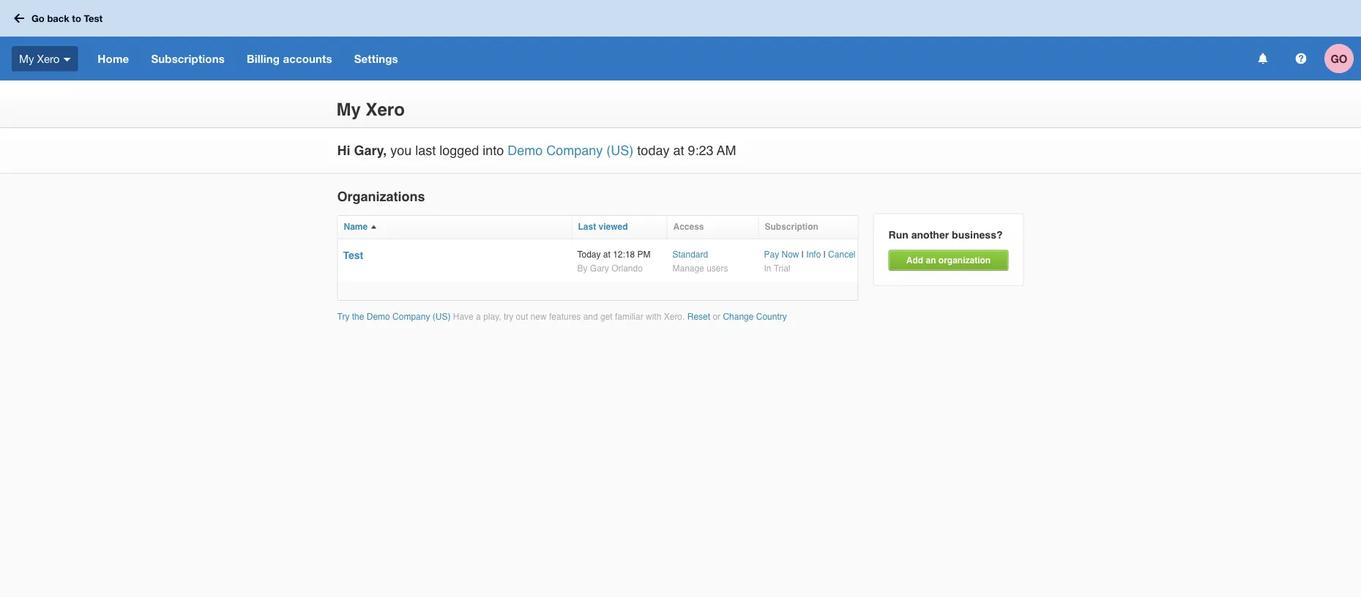 Task type: locate. For each thing, give the bounding box(es) containing it.
svg image inside my xero popup button
[[63, 58, 71, 61]]

test right "to"
[[84, 13, 103, 24]]

pay now link
[[764, 250, 799, 260]]

0 vertical spatial my
[[19, 52, 34, 65]]

1 horizontal spatial |
[[824, 250, 826, 260]]

1 vertical spatial test
[[343, 250, 363, 262]]

standard
[[673, 250, 708, 260]]

0 vertical spatial xero
[[37, 52, 60, 65]]

0 vertical spatial demo
[[508, 143, 543, 158]]

run
[[889, 229, 909, 241]]

have
[[453, 312, 474, 322]]

0 vertical spatial test
[[84, 13, 103, 24]]

1 horizontal spatial my
[[337, 99, 361, 120]]

1 vertical spatial svg image
[[1296, 53, 1307, 64]]

svg image
[[14, 14, 24, 23], [1296, 53, 1307, 64]]

1 horizontal spatial svg image
[[1296, 53, 1307, 64]]

at up gary
[[603, 250, 611, 260]]

play,
[[483, 312, 501, 322]]

0 horizontal spatial company
[[393, 312, 430, 322]]

xero down back
[[37, 52, 60, 65]]

the
[[352, 312, 364, 322]]

at inside today at 12:18 pm by gary orlando
[[603, 250, 611, 260]]

(us)
[[607, 143, 634, 158], [433, 312, 451, 322]]

last
[[415, 143, 436, 158]]

0 horizontal spatial svg image
[[63, 58, 71, 61]]

1 horizontal spatial xero
[[366, 99, 405, 120]]

change
[[723, 312, 754, 322]]

am
[[717, 143, 736, 158]]

organization
[[939, 255, 991, 265]]

at left "9:23"
[[673, 143, 684, 158]]

home
[[98, 52, 129, 65]]

get
[[601, 312, 613, 322]]

today
[[637, 143, 670, 158]]

organizations
[[337, 189, 425, 204]]

0 horizontal spatial my
[[19, 52, 34, 65]]

demo
[[508, 143, 543, 158], [367, 312, 390, 322]]

logged
[[440, 143, 479, 158]]

try
[[337, 312, 350, 322]]

an
[[926, 255, 936, 265]]

1 vertical spatial my xero
[[337, 99, 405, 120]]

1 horizontal spatial test
[[343, 250, 363, 262]]

| right the info
[[824, 250, 826, 260]]

gary,
[[354, 143, 387, 158]]

at
[[673, 143, 684, 158], [603, 250, 611, 260]]

0 horizontal spatial demo
[[367, 312, 390, 322]]

company
[[547, 143, 603, 158], [393, 312, 430, 322]]

banner
[[0, 0, 1362, 81]]

test down name link on the top
[[343, 250, 363, 262]]

go back to test
[[31, 13, 103, 24]]

0 vertical spatial my xero
[[19, 52, 60, 65]]

0 horizontal spatial xero
[[37, 52, 60, 65]]

1 horizontal spatial (us)
[[607, 143, 634, 158]]

1 horizontal spatial my xero
[[337, 99, 405, 120]]

gary
[[590, 263, 609, 274]]

navigation containing home
[[87, 37, 1249, 81]]

1 vertical spatial at
[[603, 250, 611, 260]]

my up hi on the top left
[[337, 99, 361, 120]]

standard manage users
[[673, 250, 728, 274]]

xero
[[37, 52, 60, 65], [366, 99, 405, 120]]

1 vertical spatial company
[[393, 312, 430, 322]]

demo right into
[[508, 143, 543, 158]]

1 horizontal spatial demo
[[508, 143, 543, 158]]

today
[[577, 250, 601, 260]]

name link
[[344, 222, 368, 232]]

1 vertical spatial demo
[[367, 312, 390, 322]]

try the demo company (us) have a play, try out new features and get familiar with xero. reset or change country
[[337, 312, 787, 322]]

cancel
[[828, 250, 856, 260]]

billing accounts
[[247, 52, 332, 65]]

0 horizontal spatial svg image
[[14, 14, 24, 23]]

pay
[[764, 250, 779, 260]]

hi
[[337, 143, 350, 158]]

my xero up gary,
[[337, 99, 405, 120]]

xero up gary,
[[366, 99, 405, 120]]

standard link
[[673, 250, 708, 260]]

go
[[1331, 52, 1348, 65]]

familiar
[[615, 312, 644, 322]]

svg image
[[1259, 53, 1268, 64], [63, 58, 71, 61]]

in
[[764, 263, 772, 274]]

go back to test link
[[9, 5, 111, 31]]

or
[[713, 312, 721, 322]]

1 horizontal spatial at
[[673, 143, 684, 158]]

1 vertical spatial my
[[337, 99, 361, 120]]

to
[[72, 13, 81, 24]]

| left info link
[[802, 250, 804, 260]]

0 vertical spatial svg image
[[14, 14, 24, 23]]

today at 12:18 pm by gary orlando
[[577, 250, 651, 274]]

|
[[802, 250, 804, 260], [824, 250, 826, 260]]

0 horizontal spatial test
[[84, 13, 103, 24]]

0 horizontal spatial (us)
[[433, 312, 451, 322]]

settings
[[354, 52, 398, 65]]

1 horizontal spatial company
[[547, 143, 603, 158]]

subscriptions link
[[140, 37, 236, 81]]

12:18
[[613, 250, 635, 260]]

my xero down go
[[19, 52, 60, 65]]

navigation
[[87, 37, 1249, 81]]

test
[[84, 13, 103, 24], [343, 250, 363, 262]]

0 horizontal spatial at
[[603, 250, 611, 260]]

(us) left today
[[607, 143, 634, 158]]

accounts
[[283, 52, 332, 65]]

demo right the the
[[367, 312, 390, 322]]

go
[[31, 13, 45, 24]]

my xero
[[19, 52, 60, 65], [337, 99, 405, 120]]

my
[[19, 52, 34, 65], [337, 99, 361, 120]]

add an organization
[[907, 255, 991, 265]]

0 vertical spatial at
[[673, 143, 684, 158]]

(us) left the have on the bottom left
[[433, 312, 451, 322]]

0 horizontal spatial |
[[802, 250, 804, 260]]

out
[[516, 312, 528, 322]]

my down go
[[19, 52, 34, 65]]

my xero inside popup button
[[19, 52, 60, 65]]

0 horizontal spatial my xero
[[19, 52, 60, 65]]

0 vertical spatial (us)
[[607, 143, 634, 158]]



Task type: vqa. For each thing, say whether or not it's contained in the screenshot.
Country
yes



Task type: describe. For each thing, give the bounding box(es) containing it.
1 vertical spatial (us)
[[433, 312, 451, 322]]

2 | from the left
[[824, 250, 826, 260]]

info link
[[807, 250, 821, 260]]

add an organization link
[[889, 250, 1009, 271]]

my xero button
[[0, 37, 87, 81]]

viewed
[[599, 222, 628, 232]]

a
[[476, 312, 481, 322]]

cancel link
[[828, 250, 856, 260]]

billing accounts link
[[236, 37, 343, 81]]

with
[[646, 312, 662, 322]]

test inside go back to test link
[[84, 13, 103, 24]]

billing
[[247, 52, 280, 65]]

last viewed
[[578, 222, 628, 232]]

my inside popup button
[[19, 52, 34, 65]]

demo company (us) link
[[508, 143, 634, 158]]

by
[[577, 263, 588, 274]]

subscription
[[765, 222, 819, 232]]

add
[[907, 255, 924, 265]]

users
[[707, 263, 728, 274]]

settings button
[[343, 37, 409, 81]]

xero inside popup button
[[37, 52, 60, 65]]

pm
[[638, 250, 651, 260]]

try the demo company (us) link
[[337, 312, 453, 322]]

new
[[531, 312, 547, 322]]

try
[[504, 312, 514, 322]]

test link
[[343, 250, 363, 262]]

home link
[[87, 37, 140, 81]]

1 | from the left
[[802, 250, 804, 260]]

access
[[673, 222, 704, 232]]

name
[[344, 222, 368, 232]]

trial
[[774, 263, 791, 274]]

1 vertical spatial xero
[[366, 99, 405, 120]]

change country link
[[723, 312, 787, 322]]

hi gary, you last logged into demo company (us) today at 9:23 am
[[337, 143, 736, 158]]

pay now | info | cancel in trial
[[764, 250, 856, 274]]

manage
[[673, 263, 704, 274]]

banner containing home
[[0, 0, 1362, 81]]

svg image inside go back to test link
[[14, 14, 24, 23]]

0 vertical spatial company
[[547, 143, 603, 158]]

back
[[47, 13, 69, 24]]

country
[[756, 312, 787, 322]]

reset
[[688, 312, 710, 322]]

last viewed link
[[578, 222, 628, 232]]

subscriptions
[[151, 52, 225, 65]]

orlando
[[612, 263, 643, 274]]

into
[[483, 143, 504, 158]]

run another business?
[[889, 229, 1003, 241]]

xero.
[[664, 312, 685, 322]]

1 horizontal spatial svg image
[[1259, 53, 1268, 64]]

you
[[391, 143, 412, 158]]

another
[[912, 229, 949, 241]]

go button
[[1325, 37, 1362, 81]]

business?
[[952, 229, 1003, 241]]

and
[[583, 312, 598, 322]]

9:23
[[688, 143, 714, 158]]

features
[[549, 312, 581, 322]]

now
[[782, 250, 799, 260]]

reset link
[[688, 312, 710, 322]]

last
[[578, 222, 596, 232]]

info
[[807, 250, 821, 260]]



